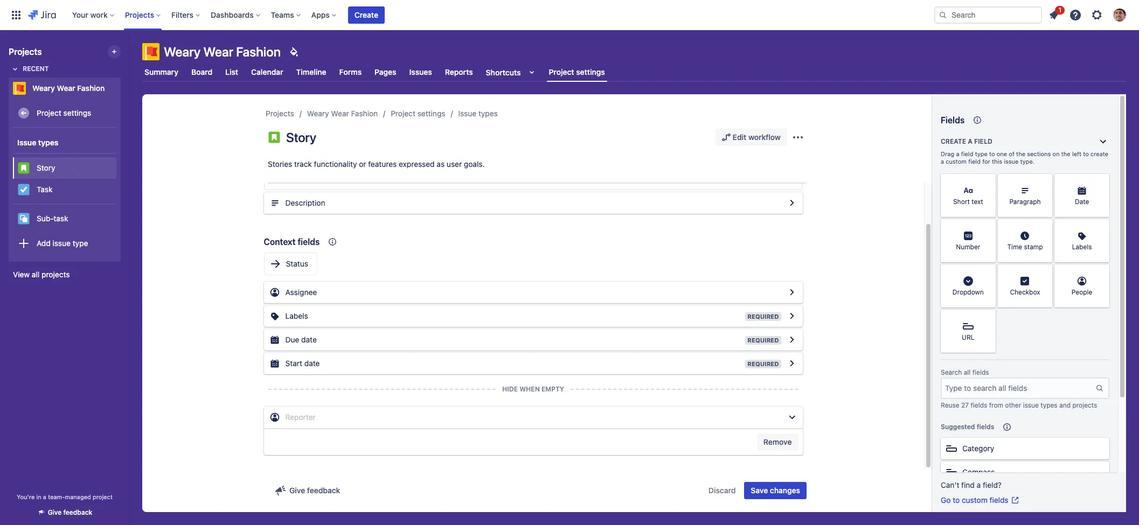 Task type: vqa. For each thing, say whether or not it's contained in the screenshot.
"Add issue type"
yes



Task type: locate. For each thing, give the bounding box(es) containing it.
the right on
[[1061, 150, 1070, 157]]

0 vertical spatial issue
[[458, 109, 476, 118]]

0 vertical spatial projects
[[125, 10, 154, 19]]

settings image
[[1091, 8, 1104, 21]]

projects right the work
[[125, 10, 154, 19]]

remove
[[763, 438, 792, 447]]

description button
[[264, 192, 803, 214]]

1 horizontal spatial issue
[[1004, 158, 1019, 165]]

types for 'issue types' link on the top left of page
[[478, 109, 498, 118]]

types up story link
[[38, 138, 58, 147]]

fields right 27 at bottom
[[971, 401, 987, 409]]

fashion left add to starred image
[[77, 84, 105, 93]]

create
[[354, 10, 378, 19], [941, 137, 966, 145]]

remove button
[[757, 434, 798, 451]]

field left for
[[968, 158, 981, 165]]

go
[[941, 496, 951, 505]]

fields
[[941, 115, 965, 125]]

2 vertical spatial weary
[[307, 109, 329, 118]]

1 vertical spatial open field configuration image
[[785, 310, 798, 323]]

weary wear fashion link down recent
[[9, 78, 116, 99]]

2 vertical spatial open field configuration image
[[785, 357, 798, 370]]

give feedback for top give feedback button
[[289, 486, 340, 495]]

0 horizontal spatial story
[[37, 163, 55, 172]]

0 horizontal spatial give feedback button
[[31, 504, 99, 522]]

more information image
[[982, 175, 994, 188], [1095, 175, 1108, 188], [1038, 220, 1051, 233], [1095, 220, 1108, 233], [982, 266, 994, 279]]

due date
[[285, 335, 317, 344]]

for
[[982, 158, 990, 165]]

1 horizontal spatial fashion
[[236, 44, 281, 59]]

on
[[1053, 150, 1060, 157]]

all right search
[[964, 369, 971, 377]]

add to starred image
[[117, 82, 130, 95]]

summary
[[144, 67, 178, 77], [286, 174, 319, 183]]

feedback
[[307, 486, 340, 495], [63, 509, 92, 517]]

weary wear fashion
[[164, 44, 281, 59], [32, 84, 105, 93], [307, 109, 378, 118]]

hide
[[502, 385, 518, 393]]

stories
[[268, 159, 292, 169]]

more information about the suggested fields image
[[1001, 421, 1014, 434]]

1 horizontal spatial projects
[[125, 10, 154, 19]]

type down sub-task link
[[73, 238, 88, 248]]

story up track
[[286, 130, 316, 145]]

expressed
[[399, 159, 435, 169]]

group
[[13, 128, 116, 261], [13, 153, 116, 204]]

sub-task
[[37, 214, 68, 223]]

assignee button
[[264, 282, 803, 303]]

issue up story link
[[17, 138, 36, 147]]

labels
[[1072, 243, 1092, 251], [285, 311, 308, 321]]

more information image for dropdown
[[982, 266, 994, 279]]

and
[[1059, 401, 1071, 409]]

1 vertical spatial wear
[[57, 84, 75, 93]]

dashboards
[[211, 10, 254, 19]]

the
[[1016, 150, 1025, 157], [1061, 150, 1070, 157]]

reports link
[[443, 63, 475, 82]]

when
[[520, 385, 540, 393]]

1 vertical spatial fashion
[[77, 84, 105, 93]]

date
[[1075, 198, 1089, 206]]

1 horizontal spatial project settings
[[391, 109, 445, 118]]

projects for projects dropdown button
[[125, 10, 154, 19]]

work
[[90, 10, 108, 19]]

type
[[975, 150, 988, 157], [73, 238, 88, 248]]

types down shortcuts
[[478, 109, 498, 118]]

issue inside drag a field type to one of the sections on the left to create a custom field for this issue type.
[[1004, 158, 1019, 165]]

1 horizontal spatial more information image
[[1038, 266, 1051, 279]]

0 horizontal spatial create
[[354, 10, 378, 19]]

sidebar navigation image
[[117, 43, 141, 65]]

group containing issue types
[[13, 128, 116, 261]]

0 vertical spatial wear
[[203, 44, 233, 59]]

2 vertical spatial types
[[1041, 401, 1058, 409]]

to right left
[[1083, 150, 1089, 157]]

teams
[[271, 10, 294, 19]]

field down create a field
[[961, 150, 973, 157]]

start
[[285, 359, 302, 368]]

2 horizontal spatial weary
[[307, 109, 329, 118]]

more information image for time stamp
[[1038, 220, 1051, 233]]

types left and
[[1041, 401, 1058, 409]]

filters
[[171, 10, 193, 19]]

to right go
[[953, 496, 960, 505]]

project down issues link
[[391, 109, 415, 118]]

fashion up calendar
[[236, 44, 281, 59]]

1 vertical spatial all
[[964, 369, 971, 377]]

0 horizontal spatial the
[[1016, 150, 1025, 157]]

2 horizontal spatial project settings
[[549, 67, 605, 76]]

1 vertical spatial projects
[[1072, 401, 1097, 409]]

edit
[[733, 133, 746, 142]]

reporter
[[285, 413, 316, 422]]

jira image
[[28, 8, 56, 21], [28, 8, 56, 21]]

story
[[286, 130, 316, 145], [37, 163, 55, 172]]

1 vertical spatial weary wear fashion
[[32, 84, 105, 93]]

project down recent
[[37, 108, 61, 117]]

0 vertical spatial story
[[286, 130, 316, 145]]

help image
[[1069, 8, 1082, 21]]

1 vertical spatial types
[[38, 138, 58, 147]]

projects right and
[[1072, 401, 1097, 409]]

go to custom fields
[[941, 496, 1008, 505]]

give feedback for leftmost give feedback button
[[48, 509, 92, 517]]

2 group from the top
[[13, 153, 116, 204]]

the right of
[[1016, 150, 1025, 157]]

0 vertical spatial field
[[974, 137, 992, 145]]

issue down the reports link
[[458, 109, 476, 118]]

date right due
[[301, 335, 317, 344]]

fields right search
[[972, 369, 989, 377]]

0 vertical spatial weary wear fashion link
[[9, 78, 116, 99]]

1 horizontal spatial projects
[[1072, 401, 1097, 409]]

summary down track
[[286, 174, 319, 183]]

issue right other
[[1023, 401, 1039, 409]]

go to custom fields link
[[941, 495, 1019, 506]]

0 horizontal spatial weary wear fashion link
[[9, 78, 116, 99]]

required for start date
[[748, 360, 779, 367]]

this
[[992, 158, 1002, 165]]

issue types link
[[458, 107, 498, 120]]

2 vertical spatial fashion
[[351, 109, 378, 118]]

0 vertical spatial type
[[975, 150, 988, 157]]

1 horizontal spatial all
[[964, 369, 971, 377]]

custom
[[946, 158, 967, 165], [962, 496, 988, 505]]

give feedback
[[289, 486, 340, 495], [48, 509, 92, 517]]

projects down 'add issue type'
[[42, 270, 70, 279]]

1 horizontal spatial summary
[[286, 174, 319, 183]]

weary
[[164, 44, 201, 59], [32, 84, 55, 93], [307, 109, 329, 118]]

project settings link
[[13, 102, 116, 124], [391, 107, 445, 120]]

your
[[72, 10, 88, 19]]

a right in
[[43, 494, 46, 501]]

1 horizontal spatial type
[[975, 150, 988, 157]]

type up for
[[975, 150, 988, 157]]

managed
[[65, 494, 91, 501]]

custom down can't find a field? at the right of the page
[[962, 496, 988, 505]]

create
[[1091, 150, 1108, 157]]

projects up the issue type icon at the left of the page
[[266, 109, 294, 118]]

1 vertical spatial give
[[48, 509, 62, 517]]

weary down recent
[[32, 84, 55, 93]]

Search field
[[934, 6, 1042, 23]]

0 vertical spatial give
[[289, 486, 305, 495]]

0 horizontal spatial issue
[[53, 238, 71, 248]]

1 vertical spatial date
[[304, 359, 320, 368]]

dropdown
[[953, 289, 984, 297]]

teams button
[[268, 6, 305, 23]]

0 horizontal spatial issue types
[[17, 138, 58, 147]]

fields
[[298, 237, 320, 247], [972, 369, 989, 377], [971, 401, 987, 409], [977, 423, 994, 431], [990, 496, 1008, 505]]

open field configuration image
[[785, 197, 798, 210], [785, 334, 798, 346]]

0 horizontal spatial feedback
[[63, 509, 92, 517]]

1 vertical spatial field
[[961, 150, 973, 157]]

weary right projects link
[[307, 109, 329, 118]]

track
[[294, 159, 312, 169]]

project
[[549, 67, 574, 76], [37, 108, 61, 117], [391, 109, 415, 118]]

discard
[[708, 486, 736, 495]]

other
[[1005, 401, 1021, 409]]

issue right add
[[53, 238, 71, 248]]

2 vertical spatial wear
[[331, 109, 349, 118]]

more options image
[[792, 131, 804, 144]]

list link
[[223, 63, 240, 82]]

edit workflow button
[[715, 129, 787, 146]]

create right apps dropdown button
[[354, 10, 378, 19]]

projects up recent
[[9, 47, 42, 57]]

1 horizontal spatial give feedback button
[[268, 482, 347, 499]]

0 vertical spatial custom
[[946, 158, 967, 165]]

weary wear fashion link
[[9, 78, 116, 99], [307, 107, 378, 120]]

2 open field configuration image from the top
[[785, 334, 798, 346]]

weary wear fashion link down forms link
[[307, 107, 378, 120]]

field for drag
[[961, 150, 973, 157]]

a right find
[[977, 481, 981, 490]]

1 open field configuration image from the top
[[785, 286, 798, 299]]

project settings link down issues link
[[391, 107, 445, 120]]

all
[[32, 270, 39, 279], [964, 369, 971, 377]]

project settings link down recent
[[13, 102, 116, 124]]

open field configuration image
[[785, 286, 798, 299], [785, 310, 798, 323], [785, 357, 798, 370]]

2 open field configuration image from the top
[[785, 310, 798, 323]]

empty
[[542, 385, 564, 393]]

project inside tab list
[[549, 67, 574, 76]]

1 horizontal spatial give
[[289, 486, 305, 495]]

1 vertical spatial give feedback
[[48, 509, 92, 517]]

1 horizontal spatial labels
[[1072, 243, 1092, 251]]

close field configuration image
[[785, 411, 798, 424]]

1 horizontal spatial the
[[1061, 150, 1070, 157]]

1 vertical spatial open field configuration image
[[785, 334, 798, 346]]

more information image for number
[[982, 220, 994, 233]]

1 vertical spatial labels
[[285, 311, 308, 321]]

1 horizontal spatial issue
[[458, 109, 476, 118]]

labels up people
[[1072, 243, 1092, 251]]

more information image
[[982, 220, 994, 233], [1038, 266, 1051, 279], [1095, 266, 1108, 279]]

0 vertical spatial all
[[32, 270, 39, 279]]

types inside group
[[38, 138, 58, 147]]

field up for
[[974, 137, 992, 145]]

0 horizontal spatial labels
[[285, 311, 308, 321]]

type inside button
[[73, 238, 88, 248]]

give feedback button
[[268, 482, 347, 499], [31, 504, 99, 522]]

2 horizontal spatial wear
[[331, 109, 349, 118]]

create inside button
[[354, 10, 378, 19]]

a down more information about the fields icon
[[968, 137, 972, 145]]

all right view
[[32, 270, 39, 279]]

save changes button
[[744, 482, 807, 499]]

0 horizontal spatial settings
[[63, 108, 91, 117]]

weary wear fashion up list
[[164, 44, 281, 59]]

save changes
[[751, 486, 800, 495]]

weary up board
[[164, 44, 201, 59]]

story link
[[13, 157, 116, 179]]

0 vertical spatial summary
[[144, 67, 178, 77]]

1 vertical spatial weary wear fashion link
[[307, 107, 378, 120]]

custom inside drag a field type to one of the sections on the left to create a custom field for this issue type.
[[946, 158, 967, 165]]

weary wear fashion down recent
[[32, 84, 105, 93]]

find
[[961, 481, 975, 490]]

1 vertical spatial issue types
[[17, 138, 58, 147]]

issue types
[[458, 109, 498, 118], [17, 138, 58, 147]]

issue type icon image
[[268, 131, 281, 144]]

2 horizontal spatial issue
[[1023, 401, 1039, 409]]

1 vertical spatial custom
[[962, 496, 988, 505]]

your work
[[72, 10, 108, 19]]

1 vertical spatial give feedback button
[[31, 504, 99, 522]]

drag
[[941, 150, 954, 157]]

issue down of
[[1004, 158, 1019, 165]]

date right the start
[[304, 359, 320, 368]]

fields left more information about the suggested fields icon
[[977, 423, 994, 431]]

0 vertical spatial open field configuration image
[[785, 286, 798, 299]]

1 horizontal spatial settings
[[417, 109, 445, 118]]

people
[[1072, 289, 1092, 297]]

0 vertical spatial feedback
[[307, 486, 340, 495]]

can't
[[941, 481, 959, 490]]

projects inside dropdown button
[[125, 10, 154, 19]]

2 horizontal spatial weary wear fashion
[[307, 109, 378, 118]]

0 horizontal spatial types
[[38, 138, 58, 147]]

more information image for date
[[1095, 175, 1108, 188]]

banner containing your work
[[0, 0, 1139, 30]]

drag a field type to one of the sections on the left to create a custom field for this issue type.
[[941, 150, 1108, 165]]

time stamp
[[1007, 243, 1043, 251]]

add issue type image
[[17, 237, 30, 250]]

0 vertical spatial weary
[[164, 44, 201, 59]]

3 open field configuration image from the top
[[785, 357, 798, 370]]

create up drag
[[941, 137, 966, 145]]

0 vertical spatial give feedback
[[289, 486, 340, 495]]

project settings inside tab list
[[549, 67, 605, 76]]

0 horizontal spatial type
[[73, 238, 88, 248]]

1 open field configuration image from the top
[[785, 197, 798, 210]]

summary left board
[[144, 67, 178, 77]]

1 horizontal spatial give feedback
[[289, 486, 340, 495]]

0 vertical spatial types
[[478, 109, 498, 118]]

labels up due date
[[285, 311, 308, 321]]

projects button
[[122, 6, 165, 23]]

1 vertical spatial weary
[[32, 84, 55, 93]]

banner
[[0, 0, 1139, 30]]

calendar
[[251, 67, 283, 77]]

tab list
[[136, 63, 1133, 82]]

short text
[[953, 198, 983, 206]]

fields left more information about the context fields "icon"
[[298, 237, 320, 247]]

workflow
[[748, 133, 781, 142]]

Type to search all fields text field
[[942, 379, 1095, 398]]

to up the this
[[989, 150, 995, 157]]

0 vertical spatial weary wear fashion
[[164, 44, 281, 59]]

projects link
[[266, 107, 294, 120]]

1 horizontal spatial types
[[478, 109, 498, 118]]

0 horizontal spatial all
[[32, 270, 39, 279]]

shortcuts button
[[484, 63, 540, 82]]

fashion down forms link
[[351, 109, 378, 118]]

more information image for labels
[[1095, 220, 1108, 233]]

project right shortcuts "dropdown button"
[[549, 67, 574, 76]]

0 vertical spatial date
[[301, 335, 317, 344]]

weary wear fashion down forms link
[[307, 109, 378, 118]]

1 group from the top
[[13, 128, 116, 261]]

user
[[447, 159, 462, 169]]

custom down drag
[[946, 158, 967, 165]]

story up task
[[37, 163, 55, 172]]

all for view
[[32, 270, 39, 279]]

more information about the fields image
[[971, 114, 984, 127]]

0 horizontal spatial project settings
[[37, 108, 91, 117]]

0 horizontal spatial weary wear fashion
[[32, 84, 105, 93]]

1 horizontal spatial issue types
[[458, 109, 498, 118]]

date
[[301, 335, 317, 344], [304, 359, 320, 368]]

all for search
[[964, 369, 971, 377]]

issue types down the reports link
[[458, 109, 498, 118]]

issue
[[1004, 158, 1019, 165], [53, 238, 71, 248], [1023, 401, 1039, 409]]

2 horizontal spatial projects
[[266, 109, 294, 118]]

checkbox
[[1010, 289, 1040, 297]]

issue types up story link
[[17, 138, 58, 147]]

view all projects
[[13, 270, 70, 279]]



Task type: describe. For each thing, give the bounding box(es) containing it.
2 vertical spatial issue
[[1023, 401, 1039, 409]]

left
[[1072, 150, 1082, 157]]

features
[[368, 159, 397, 169]]

0 vertical spatial labels
[[1072, 243, 1092, 251]]

sub-task link
[[13, 208, 116, 230]]

open field configuration image for labels
[[785, 310, 798, 323]]

reuse 27 fields from other issue types and projects
[[941, 401, 1097, 409]]

filters button
[[168, 6, 204, 23]]

number
[[956, 243, 980, 251]]

list
[[225, 67, 238, 77]]

open field configuration image inside 'assignee' button
[[785, 286, 798, 299]]

can't find a field?
[[941, 481, 1002, 490]]

more information image for people
[[1095, 266, 1108, 279]]

type inside drag a field type to one of the sections on the left to create a custom field for this issue type.
[[975, 150, 988, 157]]

a right drag
[[956, 150, 959, 157]]

functionality
[[314, 159, 357, 169]]

issues
[[409, 67, 432, 77]]

1 horizontal spatial project
[[391, 109, 415, 118]]

apps
[[311, 10, 330, 19]]

save
[[751, 486, 768, 495]]

board link
[[189, 63, 215, 82]]

summary inside tab list
[[144, 67, 178, 77]]

board
[[191, 67, 212, 77]]

task
[[54, 214, 68, 223]]

notifications image
[[1047, 8, 1060, 21]]

create project image
[[110, 47, 119, 56]]

status
[[286, 259, 308, 268]]

shortcuts
[[486, 68, 521, 77]]

0 horizontal spatial issue
[[17, 138, 36, 147]]

required for labels
[[748, 313, 779, 320]]

search all fields
[[941, 369, 989, 377]]

projects for projects link
[[266, 109, 294, 118]]

0 vertical spatial fashion
[[236, 44, 281, 59]]

dashboards button
[[207, 6, 264, 23]]

time
[[1007, 243, 1022, 251]]

story inside group
[[37, 163, 55, 172]]

open field configuration image for start date
[[785, 357, 798, 370]]

category
[[962, 444, 994, 453]]

due
[[285, 335, 299, 344]]

you're
[[17, 494, 35, 501]]

2 horizontal spatial types
[[1041, 401, 1058, 409]]

0 horizontal spatial to
[[953, 496, 960, 505]]

group containing story
[[13, 153, 116, 204]]

1 horizontal spatial weary
[[164, 44, 201, 59]]

text
[[972, 198, 983, 206]]

more information image for checkbox
[[1038, 266, 1051, 279]]

your profile and settings image
[[1113, 8, 1126, 21]]

issue inside button
[[53, 238, 71, 248]]

apps button
[[308, 6, 340, 23]]

1 horizontal spatial weary wear fashion
[[164, 44, 281, 59]]

or
[[359, 159, 366, 169]]

add
[[37, 238, 51, 248]]

task
[[37, 185, 53, 194]]

edit workflow
[[733, 133, 781, 142]]

2 vertical spatial field
[[968, 158, 981, 165]]

in
[[36, 494, 41, 501]]

hide when empty
[[502, 385, 564, 393]]

1 vertical spatial summary
[[286, 174, 319, 183]]

from
[[989, 401, 1003, 409]]

a down drag
[[941, 158, 944, 165]]

set background color image
[[287, 45, 300, 58]]

create button
[[348, 6, 385, 23]]

pages link
[[372, 63, 399, 82]]

more information about the context fields image
[[326, 235, 339, 248]]

start date
[[285, 359, 320, 368]]

type.
[[1020, 158, 1035, 165]]

1 horizontal spatial feedback
[[307, 486, 340, 495]]

reuse
[[941, 401, 959, 409]]

2 the from the left
[[1061, 150, 1070, 157]]

add issue type button
[[13, 233, 116, 254]]

open field configuration image inside description button
[[785, 197, 798, 210]]

1
[[1058, 6, 1061, 14]]

suggested fields
[[941, 423, 994, 431]]

required for due date
[[748, 337, 779, 344]]

create for create
[[354, 10, 378, 19]]

context
[[264, 237, 296, 247]]

forms link
[[337, 63, 364, 82]]

summary link
[[142, 63, 180, 82]]

create a field
[[941, 137, 992, 145]]

types for group containing issue types
[[38, 138, 58, 147]]

0 horizontal spatial project settings link
[[13, 102, 116, 124]]

0 horizontal spatial fashion
[[77, 84, 105, 93]]

0 vertical spatial issue types
[[458, 109, 498, 118]]

required for summary
[[747, 176, 778, 183]]

1 horizontal spatial story
[[286, 130, 316, 145]]

reports
[[445, 67, 473, 77]]

compass
[[962, 468, 995, 477]]

of
[[1009, 150, 1015, 157]]

short
[[953, 198, 970, 206]]

appswitcher icon image
[[10, 8, 23, 21]]

team-
[[48, 494, 65, 501]]

add issue type
[[37, 238, 88, 248]]

issues link
[[407, 63, 434, 82]]

1 vertical spatial feedback
[[63, 509, 92, 517]]

1 horizontal spatial weary wear fashion link
[[307, 107, 378, 120]]

fields left this link will be opened in a new tab image at the right of the page
[[990, 496, 1008, 505]]

assignee
[[285, 288, 317, 297]]

category button
[[941, 438, 1109, 460]]

discard button
[[702, 482, 742, 499]]

give for top give feedback button
[[289, 486, 305, 495]]

pages
[[375, 67, 396, 77]]

url
[[962, 334, 975, 342]]

field for create
[[974, 137, 992, 145]]

timeline link
[[294, 63, 328, 82]]

1 horizontal spatial wear
[[203, 44, 233, 59]]

sections
[[1027, 150, 1051, 157]]

date for start date
[[304, 359, 320, 368]]

1 horizontal spatial to
[[989, 150, 995, 157]]

0 horizontal spatial project
[[37, 108, 61, 117]]

date for due date
[[301, 335, 317, 344]]

tab list containing project settings
[[136, 63, 1133, 82]]

calendar link
[[249, 63, 285, 82]]

2 horizontal spatial settings
[[576, 67, 605, 76]]

2 horizontal spatial to
[[1083, 150, 1089, 157]]

stamp
[[1024, 243, 1043, 251]]

1 the from the left
[[1016, 150, 1025, 157]]

2 vertical spatial weary wear fashion
[[307, 109, 378, 118]]

0 vertical spatial give feedback button
[[268, 482, 347, 499]]

give for leftmost give feedback button
[[48, 509, 62, 517]]

2 horizontal spatial fashion
[[351, 109, 378, 118]]

primary element
[[6, 0, 934, 30]]

0 horizontal spatial wear
[[57, 84, 75, 93]]

stories track functionality or features expressed as user goals.
[[268, 159, 485, 169]]

collapse recent projects image
[[9, 63, 22, 75]]

0 horizontal spatial projects
[[42, 270, 70, 279]]

you're in a team-managed project
[[17, 494, 113, 501]]

create for create a field
[[941, 137, 966, 145]]

1 horizontal spatial project settings link
[[391, 107, 445, 120]]

goals.
[[464, 159, 485, 169]]

more information image for short text
[[982, 175, 994, 188]]

sub-
[[37, 214, 54, 223]]

search image
[[939, 11, 947, 19]]

0 horizontal spatial weary
[[32, 84, 55, 93]]

this link will be opened in a new tab image
[[1011, 496, 1019, 505]]

your work button
[[69, 6, 118, 23]]

forms
[[339, 67, 362, 77]]

suggested
[[941, 423, 975, 431]]

0 horizontal spatial projects
[[9, 47, 42, 57]]

paragraph
[[1009, 198, 1041, 206]]



